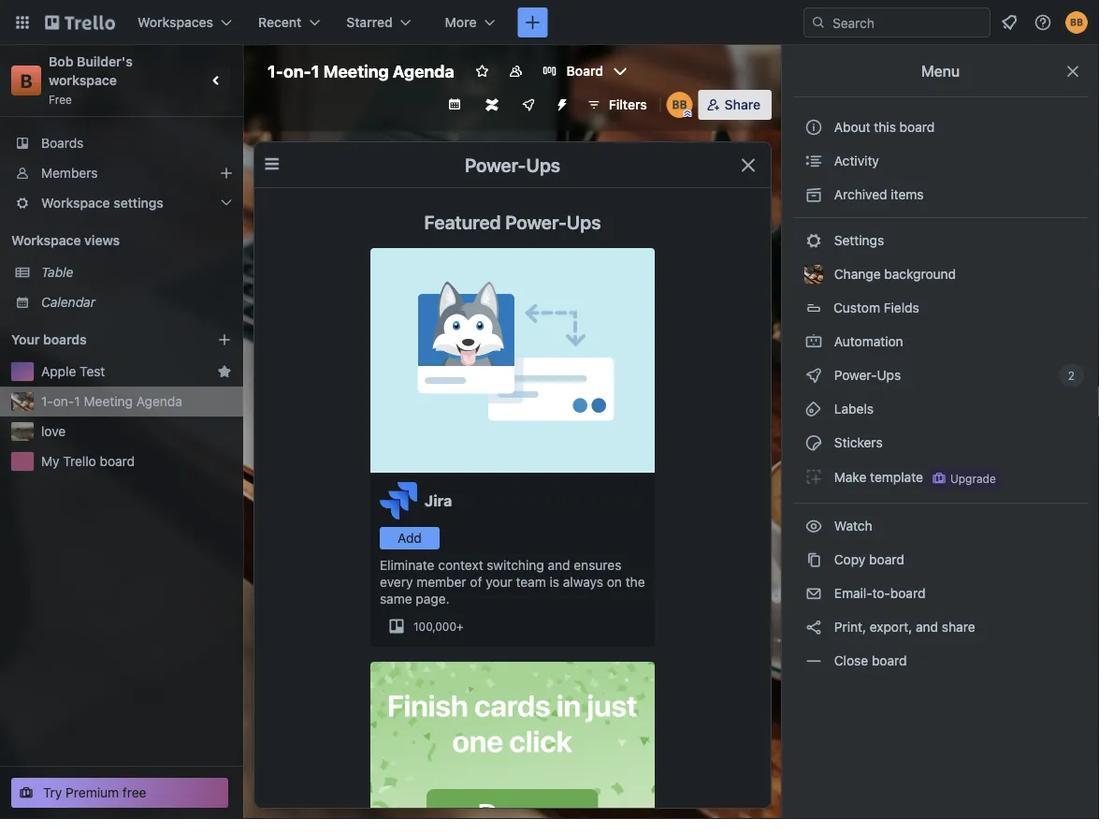 Task type: describe. For each thing, give the bounding box(es) containing it.
starred icon image
[[217, 364, 232, 379]]

same
[[380, 591, 412, 607]]

upgrade button
[[929, 467, 1000, 490]]

1 vertical spatial 1-
[[41, 394, 53, 409]]

every
[[380, 574, 413, 590]]

fields
[[884, 300, 920, 315]]

create board or workspace image
[[524, 13, 542, 32]]

custom fields
[[834, 300, 920, 315]]

workspace settings
[[41, 195, 164, 211]]

1 vertical spatial power-ups
[[831, 367, 905, 383]]

board for to-
[[891, 585, 926, 601]]

and inside eliminate context switching and ensures every member of your team is always on the same page.
[[548, 557, 571, 573]]

settings link
[[794, 226, 1089, 256]]

items
[[891, 187, 924, 202]]

sm image for labels
[[805, 400, 824, 418]]

watch link
[[794, 511, 1089, 541]]

copy board link
[[794, 545, 1089, 575]]

confluence icon image
[[486, 98, 499, 111]]

boards
[[41, 135, 84, 151]]

sm image for email-to-board
[[805, 584, 824, 603]]

1- inside board name "text field"
[[268, 61, 284, 81]]

2 vertical spatial power-
[[835, 367, 878, 383]]

about
[[835, 119, 871, 135]]

eliminate context switching and ensures every member of your team is always on the same page.
[[380, 557, 646, 607]]

0 horizontal spatial power-ups
[[465, 154, 561, 176]]

calendar link
[[41, 293, 232, 312]]

automation link
[[794, 327, 1089, 357]]

primary element
[[0, 0, 1100, 45]]

page.
[[416, 591, 450, 607]]

sm image for watch
[[805, 517, 824, 535]]

board for this
[[900, 119, 935, 135]]

upgrade
[[951, 472, 997, 485]]

your
[[486, 574, 513, 590]]

try premium free button
[[11, 778, 228, 808]]

filters
[[609, 97, 647, 112]]

workspace navigation collapse icon image
[[204, 67, 230, 94]]

free
[[123, 785, 147, 800]]

always
[[563, 574, 604, 590]]

email-to-board link
[[794, 578, 1089, 608]]

change background link
[[794, 259, 1089, 289]]

workspace for workspace views
[[11, 233, 81, 248]]

context
[[438, 557, 484, 573]]

1 vertical spatial power-
[[506, 211, 567, 233]]

add
[[398, 530, 422, 546]]

views
[[84, 233, 120, 248]]

1 vertical spatial 1-on-1 meeting agenda
[[41, 394, 182, 409]]

stickers link
[[794, 428, 1089, 458]]

my
[[41, 454, 59, 469]]

workspace visible image
[[509, 64, 524, 79]]

on
[[607, 574, 622, 590]]

bob builder (bobbuilder40) image
[[667, 92, 693, 118]]

labels link
[[794, 394, 1089, 424]]

email-to-board
[[831, 585, 926, 601]]

email-
[[835, 585, 873, 601]]

background
[[885, 266, 957, 282]]

board inside close board link
[[872, 653, 908, 668]]

workspace settings button
[[0, 188, 243, 218]]

calendar
[[41, 294, 95, 310]]

workspace for workspace settings
[[41, 195, 110, 211]]

members link
[[0, 158, 243, 188]]

bob builder (bobbuilder40) image
[[1066, 11, 1089, 34]]

1 horizontal spatial and
[[916, 619, 939, 635]]

your boards with 4 items element
[[11, 329, 189, 351]]

ensures
[[574, 557, 622, 573]]

member
[[417, 574, 467, 590]]

make template
[[831, 469, 924, 485]]

0 notifications image
[[999, 11, 1021, 34]]

agenda inside board name "text field"
[[393, 61, 455, 81]]

settings
[[114, 195, 164, 211]]

starred
[[347, 15, 393, 30]]

jira
[[425, 492, 452, 510]]

try
[[43, 785, 62, 800]]

eliminate
[[380, 557, 435, 573]]

share button
[[699, 90, 772, 120]]

☰ link
[[262, 148, 282, 174]]

sm image for make template
[[805, 467, 824, 486]]

the
[[626, 574, 646, 590]]

switch to… image
[[13, 13, 32, 32]]

archived
[[835, 187, 888, 202]]

copy
[[835, 552, 866, 567]]

1 vertical spatial ups
[[567, 211, 601, 233]]

1-on-1 meeting agenda inside board name "text field"
[[268, 61, 455, 81]]

love link
[[41, 422, 232, 441]]

print,
[[835, 619, 867, 635]]

add button
[[380, 527, 440, 549]]

custom fields button
[[794, 293, 1089, 323]]

workspace views
[[11, 233, 120, 248]]

free
[[49, 93, 72, 106]]

members
[[41, 165, 98, 181]]

featured
[[425, 211, 501, 233]]

open information menu image
[[1034, 13, 1053, 32]]

this
[[875, 119, 897, 135]]

b
[[20, 69, 32, 91]]

+
[[457, 620, 464, 633]]

boards link
[[0, 128, 243, 158]]

archived items
[[831, 187, 924, 202]]

sm image for stickers
[[805, 433, 824, 452]]

activity
[[831, 153, 880, 168]]



Task type: vqa. For each thing, say whether or not it's contained in the screenshot.
'Builder's'
yes



Task type: locate. For each thing, give the bounding box(es) containing it.
board inside my trello board link
[[100, 454, 135, 469]]

1 vertical spatial and
[[916, 619, 939, 635]]

power-ups up "featured power-ups"
[[465, 154, 561, 176]]

make
[[835, 469, 867, 485]]

sm image for settings
[[805, 231, 824, 250]]

apple
[[41, 364, 76, 379]]

1 vertical spatial agenda
[[136, 394, 182, 409]]

on- down recent popup button
[[284, 61, 311, 81]]

table link
[[41, 263, 232, 282]]

2 sm image from the top
[[805, 185, 824, 204]]

sm image for automation
[[805, 332, 824, 351]]

1 horizontal spatial agenda
[[393, 61, 455, 81]]

bob
[[49, 54, 74, 69]]

0 vertical spatial workspace
[[41, 195, 110, 211]]

switching
[[487, 557, 545, 573]]

board right this on the top
[[900, 119, 935, 135]]

meeting down the starred
[[323, 61, 389, 81]]

1 sm image from the top
[[805, 231, 824, 250]]

filters button
[[581, 90, 653, 120]]

0 horizontal spatial ups
[[527, 154, 561, 176]]

workspace
[[49, 73, 117, 88]]

0 vertical spatial 1-
[[268, 61, 284, 81]]

1 vertical spatial workspace
[[11, 233, 81, 248]]

1 sm image from the top
[[805, 152, 824, 170]]

about this board
[[835, 119, 935, 135]]

to-
[[873, 585, 891, 601]]

watch
[[831, 518, 877, 534]]

0 vertical spatial meeting
[[323, 61, 389, 81]]

0 vertical spatial ups
[[527, 154, 561, 176]]

power- up labels
[[835, 367, 878, 383]]

workspace inside popup button
[[41, 195, 110, 211]]

power- right featured
[[506, 211, 567, 233]]

2 horizontal spatial ups
[[878, 367, 902, 383]]

automation
[[831, 334, 904, 349]]

archived items link
[[794, 180, 1089, 210]]

1 horizontal spatial 1-
[[268, 61, 284, 81]]

power- up "featured power-ups"
[[465, 154, 527, 176]]

print, export, and share link
[[794, 612, 1089, 642]]

board
[[567, 63, 604, 79]]

sm image left email-
[[805, 584, 824, 603]]

power-ups down automation
[[831, 367, 905, 383]]

1 horizontal spatial ups
[[567, 211, 601, 233]]

1 vertical spatial 1
[[74, 394, 80, 409]]

sm image for archived items
[[805, 185, 824, 204]]

sm image
[[805, 152, 824, 170], [805, 185, 824, 204], [805, 584, 824, 603]]

close
[[835, 653, 869, 668]]

sm image
[[805, 231, 824, 250], [805, 332, 824, 351], [805, 366, 824, 385], [805, 400, 824, 418], [805, 433, 824, 452], [805, 467, 824, 486], [805, 517, 824, 535], [805, 550, 824, 569], [805, 618, 824, 637], [805, 651, 824, 670]]

100,000 +
[[414, 620, 464, 633]]

automation image
[[547, 90, 574, 116]]

10 sm image from the top
[[805, 651, 824, 670]]

1-on-1 meeting agenda
[[268, 61, 455, 81], [41, 394, 182, 409]]

labels
[[831, 401, 874, 417]]

export,
[[870, 619, 913, 635]]

1 inside board name "text field"
[[311, 61, 320, 81]]

0 horizontal spatial on-
[[53, 394, 74, 409]]

2
[[1069, 369, 1076, 382]]

your
[[11, 332, 40, 347]]

workspace up table
[[11, 233, 81, 248]]

1-on-1 meeting agenda down apple test "link"
[[41, 394, 182, 409]]

4 sm image from the top
[[805, 400, 824, 418]]

1 vertical spatial sm image
[[805, 185, 824, 204]]

0 vertical spatial sm image
[[805, 152, 824, 170]]

sm image inside watch link
[[805, 517, 824, 535]]

1- down recent
[[268, 61, 284, 81]]

on-
[[284, 61, 311, 81], [53, 394, 74, 409]]

1 horizontal spatial meeting
[[323, 61, 389, 81]]

featured power-ups
[[425, 211, 601, 233]]

0 horizontal spatial 1-on-1 meeting agenda
[[41, 394, 182, 409]]

sm image left activity
[[805, 152, 824, 170]]

sm image inside "copy board" link
[[805, 550, 824, 569]]

agenda up love link
[[136, 394, 182, 409]]

0 vertical spatial power-
[[465, 154, 527, 176]]

try premium free
[[43, 785, 147, 800]]

1 horizontal spatial 1
[[311, 61, 320, 81]]

0 vertical spatial agenda
[[393, 61, 455, 81]]

apple test
[[41, 364, 105, 379]]

1 vertical spatial on-
[[53, 394, 74, 409]]

and up is
[[548, 557, 571, 573]]

settings
[[831, 233, 885, 248]]

copy board
[[831, 552, 905, 567]]

change
[[835, 266, 881, 282]]

☰
[[262, 148, 282, 174]]

0 vertical spatial 1
[[311, 61, 320, 81]]

change background
[[831, 266, 957, 282]]

agenda inside 1-on-1 meeting agenda link
[[136, 394, 182, 409]]

sm image inside archived items link
[[805, 185, 824, 204]]

close board
[[831, 653, 908, 668]]

add board image
[[217, 332, 232, 347]]

your boards
[[11, 332, 87, 347]]

1- up love
[[41, 394, 53, 409]]

0 vertical spatial power-ups
[[465, 154, 561, 176]]

trello
[[63, 454, 96, 469]]

0 vertical spatial on-
[[284, 61, 311, 81]]

sm image for activity
[[805, 152, 824, 170]]

meeting down test
[[84, 394, 133, 409]]

board inside "copy board" link
[[870, 552, 905, 567]]

0 vertical spatial and
[[548, 557, 571, 573]]

and left share
[[916, 619, 939, 635]]

2 vertical spatial ups
[[878, 367, 902, 383]]

sm image left "archived"
[[805, 185, 824, 204]]

workspace down the 'members'
[[41, 195, 110, 211]]

board inside email-to-board link
[[891, 585, 926, 601]]

meeting
[[323, 61, 389, 81], [84, 394, 133, 409]]

workspace
[[41, 195, 110, 211], [11, 233, 81, 248]]

1 down apple test
[[74, 394, 80, 409]]

calendar power-up image
[[447, 96, 462, 111]]

and
[[548, 557, 571, 573], [916, 619, 939, 635]]

b link
[[11, 66, 41, 95]]

0 horizontal spatial meeting
[[84, 394, 133, 409]]

is
[[550, 574, 560, 590]]

6 sm image from the top
[[805, 467, 824, 486]]

table
[[41, 264, 73, 280]]

power ups image
[[521, 97, 536, 112]]

7 sm image from the top
[[805, 517, 824, 535]]

search image
[[812, 15, 827, 30]]

more
[[445, 15, 477, 30]]

apple test link
[[41, 362, 210, 381]]

board up to-
[[870, 552, 905, 567]]

love
[[41, 424, 66, 439]]

on- inside board name "text field"
[[284, 61, 311, 81]]

agenda up calendar power-up icon
[[393, 61, 455, 81]]

0 horizontal spatial agenda
[[136, 394, 182, 409]]

1 horizontal spatial 1-on-1 meeting agenda
[[268, 61, 455, 81]]

9 sm image from the top
[[805, 618, 824, 637]]

starred button
[[335, 7, 423, 37]]

star or unstar board image
[[475, 64, 490, 79]]

agenda
[[393, 61, 455, 81], [136, 394, 182, 409]]

1 horizontal spatial power-ups
[[831, 367, 905, 383]]

1
[[311, 61, 320, 81], [74, 394, 80, 409]]

board for trello
[[100, 454, 135, 469]]

0 horizontal spatial and
[[548, 557, 571, 573]]

custom
[[834, 300, 881, 315]]

back to home image
[[45, 7, 115, 37]]

board down export,
[[872, 653, 908, 668]]

sm image for close board
[[805, 651, 824, 670]]

board up print, export, and share
[[891, 585, 926, 601]]

2 sm image from the top
[[805, 332, 824, 351]]

premium
[[66, 785, 119, 800]]

of
[[470, 574, 482, 590]]

5 sm image from the top
[[805, 433, 824, 452]]

3 sm image from the top
[[805, 584, 824, 603]]

share
[[943, 619, 976, 635]]

team
[[516, 574, 546, 590]]

about this board button
[[794, 112, 1089, 142]]

my trello board
[[41, 454, 135, 469]]

boards
[[43, 332, 87, 347]]

sm image inside print, export, and share link
[[805, 618, 824, 637]]

Search field
[[827, 8, 990, 37]]

sm image inside automation link
[[805, 332, 824, 351]]

board inside about this board button
[[900, 119, 935, 135]]

sm image inside close board link
[[805, 651, 824, 670]]

board button
[[535, 56, 635, 86]]

0 horizontal spatial 1-
[[41, 394, 53, 409]]

my trello board link
[[41, 452, 232, 471]]

2 vertical spatial sm image
[[805, 584, 824, 603]]

1 horizontal spatial on-
[[284, 61, 311, 81]]

bob builder's workspace link
[[49, 54, 136, 88]]

workspaces
[[138, 15, 213, 30]]

sm image inside stickers link
[[805, 433, 824, 452]]

1-on-1 meeting agenda down the starred
[[268, 61, 455, 81]]

this member is an admin of this board. image
[[684, 110, 692, 118]]

sm image inside email-to-board link
[[805, 584, 824, 603]]

8 sm image from the top
[[805, 550, 824, 569]]

recent
[[258, 15, 302, 30]]

on- down apple
[[53, 394, 74, 409]]

0 vertical spatial 1-on-1 meeting agenda
[[268, 61, 455, 81]]

sm image for power-ups
[[805, 366, 824, 385]]

1 down recent popup button
[[311, 61, 320, 81]]

test
[[80, 364, 105, 379]]

sm image for print, export, and share
[[805, 618, 824, 637]]

sm image inside labels link
[[805, 400, 824, 418]]

more button
[[434, 7, 507, 37]]

board down love link
[[100, 454, 135, 469]]

share
[[725, 97, 761, 112]]

sm image for copy board
[[805, 550, 824, 569]]

Board name text field
[[258, 56, 464, 86]]

meeting inside board name "text field"
[[323, 61, 389, 81]]

bob builder's workspace free
[[49, 54, 136, 106]]

ups
[[527, 154, 561, 176], [567, 211, 601, 233], [878, 367, 902, 383]]

sm image inside the activity link
[[805, 152, 824, 170]]

0 horizontal spatial 1
[[74, 394, 80, 409]]

3 sm image from the top
[[805, 366, 824, 385]]

builder's
[[77, 54, 133, 69]]

100,000
[[414, 620, 457, 633]]

1 vertical spatial meeting
[[84, 394, 133, 409]]

sm image inside settings link
[[805, 231, 824, 250]]



